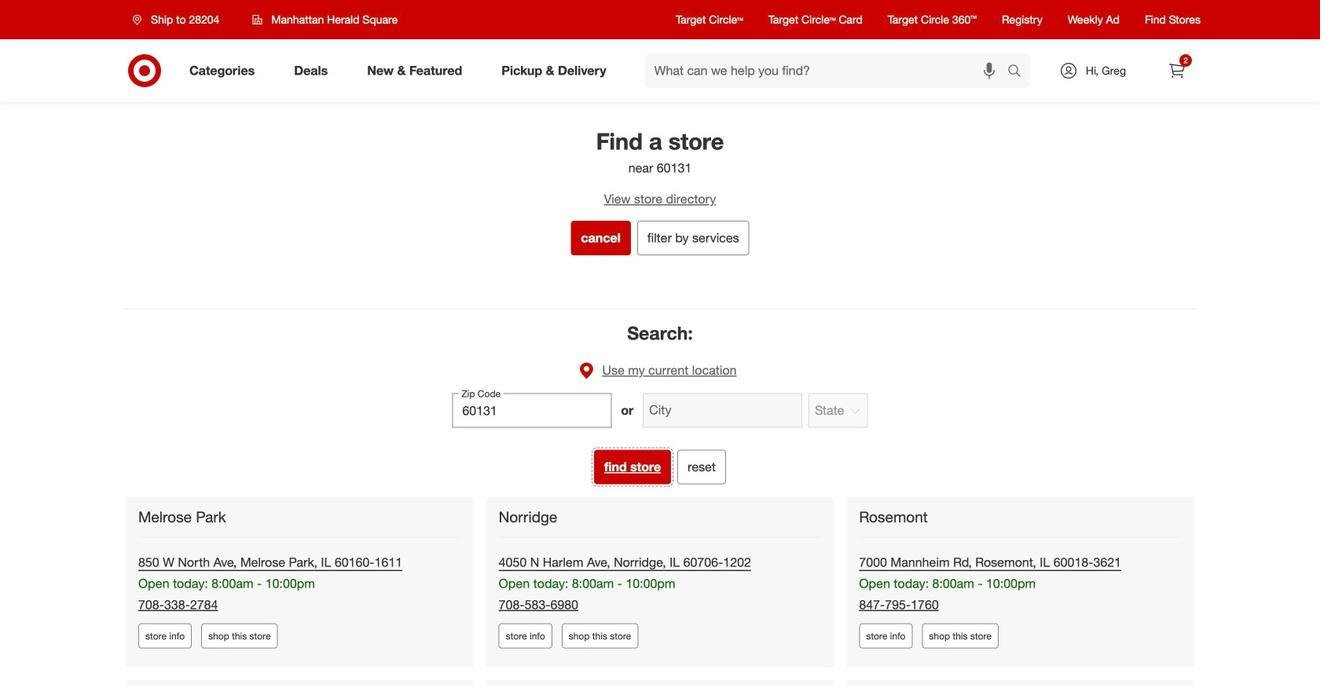 Task type: locate. For each thing, give the bounding box(es) containing it.
What can we help you find? suggestions appear below search field
[[645, 53, 1012, 88]]

None text field
[[452, 393, 612, 428]]

None text field
[[643, 393, 803, 428]]



Task type: vqa. For each thing, say whether or not it's contained in the screenshot.
What can we help you find? suggestions appear below 'search field'
yes



